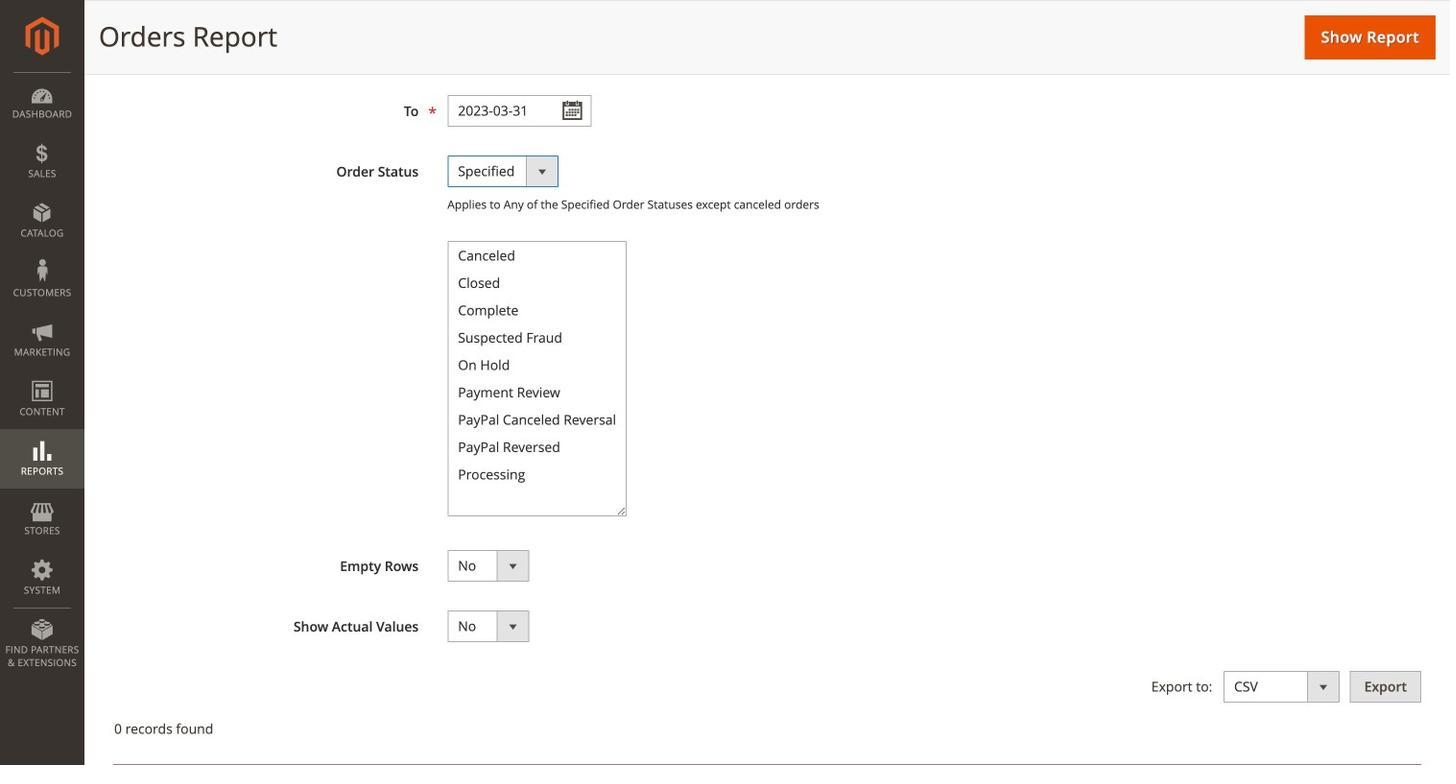 Task type: locate. For each thing, give the bounding box(es) containing it.
None text field
[[448, 95, 592, 127]]

magento admin panel image
[[25, 16, 59, 56]]

None text field
[[448, 34, 592, 66]]

menu bar
[[0, 72, 84, 679]]



